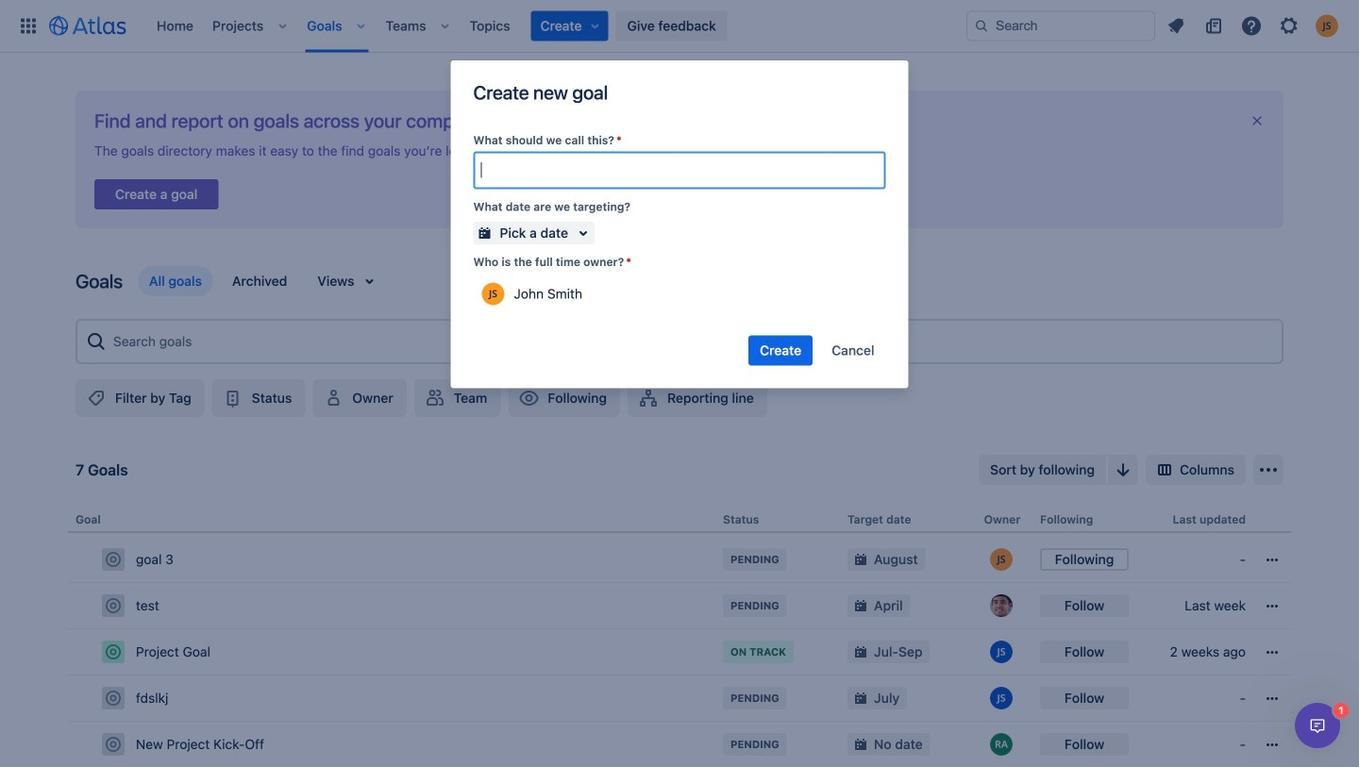 Task type: vqa. For each thing, say whether or not it's contained in the screenshot.
heading to the middle
no



Task type: describe. For each thing, give the bounding box(es) containing it.
label image
[[85, 387, 108, 410]]

following image
[[518, 387, 540, 410]]

Search goals field
[[108, 325, 1274, 359]]

help image
[[1241, 15, 1263, 37]]

close banner image
[[1250, 113, 1265, 128]]

Search field
[[967, 11, 1156, 41]]

search goals image
[[85, 330, 108, 353]]



Task type: locate. For each thing, give the bounding box(es) containing it.
dialog
[[1295, 703, 1341, 749]]

top element
[[11, 0, 967, 52]]

None field
[[475, 153, 884, 187]]

None search field
[[967, 11, 1156, 41]]

banner
[[0, 0, 1359, 53]]

reverse sort order image
[[1112, 459, 1135, 481]]

search image
[[974, 18, 989, 34]]

status image
[[222, 387, 244, 410]]



